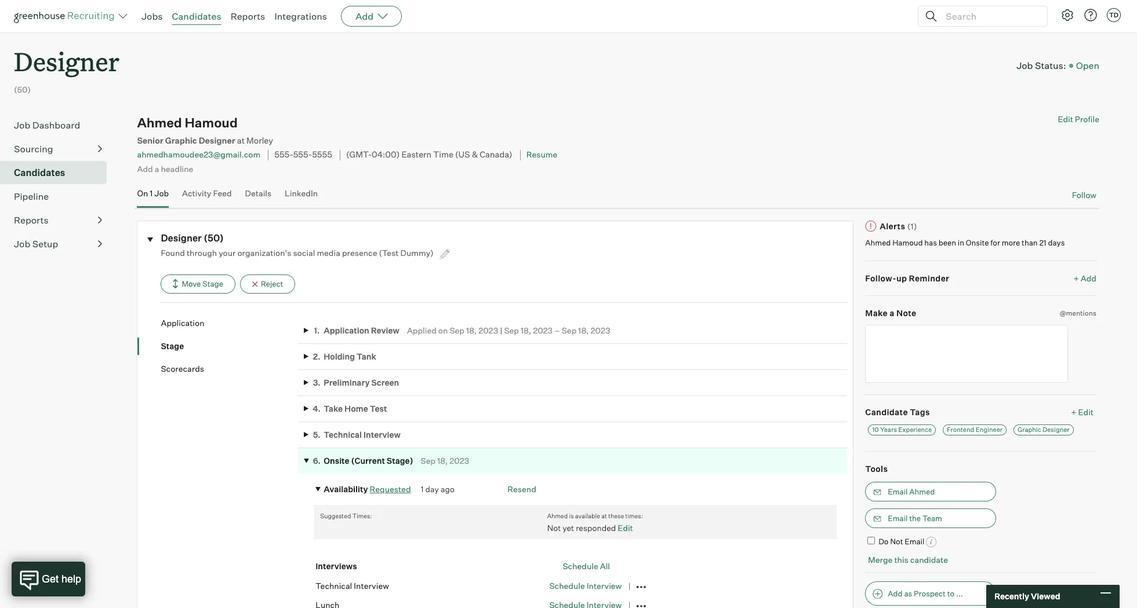 Task type: locate. For each thing, give the bounding box(es) containing it.
prospect
[[914, 590, 946, 599]]

details
[[245, 189, 272, 198]]

email up merge this candidate
[[905, 537, 925, 547]]

schedule interview link
[[549, 581, 622, 591]]

1 horizontal spatial stage
[[203, 280, 223, 289]]

ahmed inside ahmed hamoud senior graphic designer at morley
[[137, 115, 182, 131]]

interview down all
[[587, 581, 622, 591]]

10 years experience link
[[868, 425, 936, 436]]

1 horizontal spatial onsite
[[966, 238, 989, 248]]

on
[[137, 189, 148, 198]]

1 horizontal spatial (50)
[[204, 232, 224, 244]]

hamoud up ahmedhamoudee23@gmail.com link
[[185, 115, 238, 131]]

job left status:
[[1017, 60, 1033, 71]]

job dashboard link
[[14, 118, 102, 132]]

+ up @mentions on the right
[[1074, 273, 1079, 283]]

eastern
[[402, 150, 432, 160]]

available
[[575, 513, 600, 521]]

1 horizontal spatial candidates link
[[172, 10, 221, 22]]

a left note
[[890, 309, 895, 318]]

email the team
[[888, 514, 942, 523]]

0 horizontal spatial reports
[[14, 215, 49, 226]]

0 horizontal spatial candidates link
[[14, 166, 102, 180]]

1 horizontal spatial reports link
[[231, 10, 265, 22]]

1 horizontal spatial edit
[[1058, 114, 1073, 124]]

1 horizontal spatial 1
[[421, 485, 424, 495]]

not right do
[[890, 537, 903, 547]]

onsite right in
[[966, 238, 989, 248]]

hamoud inside ahmed hamoud senior graphic designer at morley
[[185, 115, 238, 131]]

1 inside on 1 job link
[[150, 189, 153, 198]]

candidates link right jobs link
[[172, 10, 221, 22]]

frontend engineer
[[947, 426, 1003, 434]]

1 left day
[[421, 485, 424, 495]]

1 vertical spatial +
[[1071, 407, 1077, 417]]

1 vertical spatial technical
[[316, 581, 352, 591]]

email inside email the team button
[[888, 514, 908, 523]]

at left these
[[602, 513, 607, 521]]

0 vertical spatial edit
[[1058, 114, 1073, 124]]

sourcing link
[[14, 142, 102, 156]]

scorecards
[[161, 364, 204, 374]]

+ up graphic designer link at right
[[1071, 407, 1077, 417]]

candidates link down "sourcing" link
[[14, 166, 102, 180]]

yet
[[563, 523, 574, 533]]

resend button
[[508, 485, 536, 495]]

1 vertical spatial not
[[890, 537, 903, 547]]

email for email the team
[[888, 514, 908, 523]]

designer up found
[[161, 232, 202, 244]]

0 vertical spatial (50)
[[14, 85, 31, 95]]

reports link
[[231, 10, 265, 22], [14, 214, 102, 227]]

graphic right engineer at bottom
[[1018, 426, 1041, 434]]

technical down interviews
[[316, 581, 352, 591]]

not left yet
[[547, 523, 561, 533]]

configure image
[[1061, 8, 1075, 22]]

None text field
[[865, 325, 1068, 383]]

1 horizontal spatial hamoud
[[893, 238, 923, 248]]

dummy)
[[400, 248, 434, 258]]

0 horizontal spatial candidates
[[14, 167, 65, 179]]

3.
[[313, 378, 321, 388]]

tank
[[357, 352, 376, 362]]

ahmed left the is
[[547, 513, 568, 521]]

0 vertical spatial graphic
[[165, 136, 197, 146]]

add as prospect to ... button
[[865, 582, 997, 607]]

0 vertical spatial hamoud
[[185, 115, 238, 131]]

555- left "5555"
[[274, 150, 293, 160]]

2 555- from the left
[[293, 150, 312, 160]]

2 vertical spatial email
[[905, 537, 925, 547]]

make a note
[[865, 309, 917, 318]]

1 vertical spatial edit
[[1078, 407, 1094, 417]]

ahmed down 'alerts'
[[865, 238, 891, 248]]

1 right on
[[150, 189, 153, 198]]

6. onsite (current stage)
[[313, 456, 413, 466]]

0 vertical spatial at
[[237, 136, 245, 146]]

0 horizontal spatial at
[[237, 136, 245, 146]]

1 horizontal spatial graphic
[[1018, 426, 1041, 434]]

a for add
[[155, 164, 159, 174]]

application
[[161, 318, 204, 328], [324, 326, 369, 336]]

add as prospect to ...
[[888, 590, 963, 599]]

designer up ahmedhamoudee23@gmail.com link
[[199, 136, 235, 146]]

555-
[[274, 150, 293, 160], [293, 150, 312, 160]]

1 vertical spatial onsite
[[324, 456, 349, 466]]

email up email the team
[[888, 487, 908, 497]]

18, right the –
[[578, 326, 589, 336]]

0 horizontal spatial edit
[[618, 523, 633, 533]]

these
[[608, 513, 624, 521]]

0 vertical spatial 1
[[150, 189, 153, 198]]

ahmed up senior
[[137, 115, 182, 131]]

application down move
[[161, 318, 204, 328]]

0 horizontal spatial a
[[155, 164, 159, 174]]

ahmed up the
[[910, 487, 935, 497]]

3. preliminary screen
[[313, 378, 399, 388]]

0 horizontal spatial (50)
[[14, 85, 31, 95]]

add button
[[341, 6, 402, 27]]

at inside ahmed hamoud senior graphic designer at morley
[[237, 136, 245, 146]]

integrations link
[[275, 10, 327, 22]]

viewed
[[1031, 592, 1060, 602]]

schedule down 'schedule all'
[[549, 581, 585, 591]]

+ for + edit
[[1071, 407, 1077, 417]]

(50) up through on the left
[[204, 232, 224, 244]]

candidates right jobs link
[[172, 10, 221, 22]]

for
[[991, 238, 1000, 248]]

preliminary
[[324, 378, 370, 388]]

(gmt-04:00) eastern time (us & canada)
[[346, 150, 512, 160]]

stage link
[[161, 341, 298, 352]]

schedule interview
[[549, 581, 622, 591]]

4.
[[313, 404, 321, 414]]

a
[[155, 164, 159, 174], [890, 309, 895, 318]]

1 vertical spatial (50)
[[204, 232, 224, 244]]

job setup link
[[14, 237, 102, 251]]

2023 right the –
[[591, 326, 610, 336]]

home
[[345, 404, 368, 414]]

at
[[237, 136, 245, 146], [602, 513, 607, 521]]

graphic up ahmedhamoudee23@gmail.com link
[[165, 136, 197, 146]]

add for add as prospect to ...
[[888, 590, 903, 599]]

18, right |
[[521, 326, 531, 336]]

1 vertical spatial 1
[[421, 485, 424, 495]]

0 vertical spatial candidates link
[[172, 10, 221, 22]]

1 vertical spatial a
[[890, 309, 895, 318]]

edit inside ahmed is available at these times: not yet responded edit
[[618, 523, 633, 533]]

designer inside ahmed hamoud senior graphic designer at morley
[[199, 136, 235, 146]]

stage right move
[[203, 280, 223, 289]]

1.
[[314, 326, 320, 336]]

td button
[[1107, 8, 1121, 22]]

job for job status:
[[1017, 60, 1033, 71]]

pipeline
[[14, 191, 49, 203]]

add
[[356, 10, 374, 22], [137, 164, 153, 174], [1081, 273, 1097, 283], [888, 590, 903, 599]]

job left setup
[[14, 238, 30, 250]]

note
[[897, 309, 917, 318]]

0 vertical spatial +
[[1074, 273, 1079, 283]]

reports down pipeline
[[14, 215, 49, 226]]

stage up scorecards
[[161, 341, 184, 351]]

hamoud down (1)
[[893, 238, 923, 248]]

a left headline in the top of the page
[[155, 164, 159, 174]]

1 vertical spatial schedule
[[549, 581, 585, 591]]

1 day ago
[[421, 485, 455, 495]]

1 horizontal spatial at
[[602, 513, 607, 521]]

profile
[[1075, 114, 1100, 124]]

schedule all link
[[563, 562, 610, 572]]

activity
[[182, 189, 211, 198]]

1 vertical spatial hamoud
[[893, 238, 923, 248]]

reports left integrations
[[231, 10, 265, 22]]

take
[[324, 404, 343, 414]]

graphic designer
[[1018, 426, 1070, 434]]

candidates down sourcing
[[14, 167, 65, 179]]

0 vertical spatial technical
[[324, 430, 362, 440]]

job setup
[[14, 238, 58, 250]]

1 vertical spatial email
[[888, 514, 908, 523]]

job up sourcing
[[14, 120, 30, 131]]

follow link
[[1072, 190, 1097, 201]]

hamoud for ahmed hamoud senior graphic designer at morley
[[185, 115, 238, 131]]

0 horizontal spatial hamoud
[[185, 115, 238, 131]]

04:00)
[[372, 150, 400, 160]]

integrations
[[275, 10, 327, 22]]

technical right 5.
[[324, 430, 362, 440]]

move stage button
[[161, 275, 235, 294]]

interview down interviews
[[354, 581, 389, 591]]

job
[[1017, 60, 1033, 71], [14, 120, 30, 131], [155, 189, 169, 198], [14, 238, 30, 250]]

0 vertical spatial email
[[888, 487, 908, 497]]

schedule up 'schedule interview' link
[[563, 562, 598, 572]]

resume link
[[526, 150, 557, 160]]

0 vertical spatial reports
[[231, 10, 265, 22]]

0 horizontal spatial reports link
[[14, 214, 102, 227]]

0 vertical spatial stage
[[203, 280, 223, 289]]

email left the
[[888, 514, 908, 523]]

1
[[150, 189, 153, 198], [421, 485, 424, 495]]

merge this candidate link
[[868, 556, 948, 566]]

edit profile link
[[1058, 114, 1100, 124]]

1 vertical spatial at
[[602, 513, 607, 521]]

onsite right 6.
[[324, 456, 349, 466]]

application up 2. holding tank
[[324, 326, 369, 336]]

graphic
[[165, 136, 197, 146], [1018, 426, 1041, 434]]

1 horizontal spatial candidates
[[172, 10, 221, 22]]

designer
[[14, 44, 120, 78], [199, 136, 235, 146], [161, 232, 202, 244], [1043, 426, 1070, 434]]

555-555-5555
[[274, 150, 332, 160]]

merge this candidate
[[868, 556, 948, 566]]

0 horizontal spatial graphic
[[165, 136, 197, 146]]

1 horizontal spatial reports
[[231, 10, 265, 22]]

td button
[[1105, 6, 1123, 24]]

application link
[[161, 318, 298, 329]]

test
[[370, 404, 387, 414]]

reports link down pipeline link
[[14, 214, 102, 227]]

ahmed inside ahmed is available at these times: not yet responded edit
[[547, 513, 568, 521]]

activity feed
[[182, 189, 232, 198]]

headline
[[161, 164, 193, 174]]

+ edit
[[1071, 407, 1094, 417]]

+ edit link
[[1068, 405, 1097, 420]]

2 vertical spatial edit
[[618, 523, 633, 533]]

0 vertical spatial not
[[547, 523, 561, 533]]

at left morley
[[237, 136, 245, 146]]

0 vertical spatial candidates
[[172, 10, 221, 22]]

add inside button
[[888, 590, 903, 599]]

canada)
[[480, 150, 512, 160]]

(50) up job dashboard
[[14, 85, 31, 95]]

team
[[923, 514, 942, 523]]

0 vertical spatial schedule
[[563, 562, 598, 572]]

candidate
[[910, 556, 948, 566]]

stage)
[[387, 456, 413, 466]]

0 vertical spatial a
[[155, 164, 159, 174]]

1 vertical spatial reports
[[14, 215, 49, 226]]

reports link left integrations
[[231, 10, 265, 22]]

1 horizontal spatial a
[[890, 309, 895, 318]]

21
[[1040, 238, 1047, 248]]

edit link
[[618, 523, 633, 533]]

time
[[433, 150, 453, 160]]

email inside email ahmed button
[[888, 487, 908, 497]]

1 vertical spatial stage
[[161, 341, 184, 351]]

+ for + add
[[1074, 273, 1079, 283]]

0 vertical spatial reports link
[[231, 10, 265, 22]]

found
[[161, 248, 185, 258]]

Search text field
[[943, 8, 1037, 25]]

0 vertical spatial onsite
[[966, 238, 989, 248]]

add inside popup button
[[356, 10, 374, 22]]

555- up linkedin
[[293, 150, 312, 160]]

(1)
[[907, 221, 917, 231]]

follow-
[[865, 273, 897, 283]]

responded
[[576, 523, 616, 533]]

0 horizontal spatial 1
[[150, 189, 153, 198]]

requested
[[370, 485, 411, 495]]

1 horizontal spatial not
[[890, 537, 903, 547]]

schedule for schedule interview
[[549, 581, 585, 591]]

email for email ahmed
[[888, 487, 908, 497]]

0 horizontal spatial not
[[547, 523, 561, 533]]

5.
[[313, 430, 321, 440]]



Task type: vqa. For each thing, say whether or not it's contained in the screenshot.
(19) in the Test (19) Interviews To Schedule For Preliminary Screen
no



Task type: describe. For each thing, give the bounding box(es) containing it.
your
[[219, 248, 236, 258]]

0 horizontal spatial onsite
[[324, 456, 349, 466]]

hamoud for ahmed hamoud has been in onsite for more than 21 days
[[893, 238, 923, 248]]

1 vertical spatial candidates
[[14, 167, 65, 179]]

suggested times:
[[320, 513, 372, 521]]

add for add
[[356, 10, 374, 22]]

a for make
[[890, 309, 895, 318]]

1 horizontal spatial application
[[324, 326, 369, 336]]

details link
[[245, 189, 272, 205]]

move
[[182, 280, 201, 289]]

@mentions link
[[1060, 308, 1097, 319]]

ahmed hamoud has been in onsite for more than 21 days
[[865, 238, 1065, 248]]

interview for technical interview
[[354, 581, 389, 591]]

sep right on
[[450, 326, 465, 336]]

do
[[879, 537, 889, 547]]

reject
[[261, 280, 283, 289]]

1 555- from the left
[[274, 150, 293, 160]]

5. technical interview
[[313, 430, 401, 440]]

td
[[1109, 11, 1119, 19]]

through
[[187, 248, 217, 258]]

designer down greenhouse recruiting image
[[14, 44, 120, 78]]

(gmt-
[[346, 150, 372, 160]]

–
[[555, 326, 560, 336]]

found through your organization's social media presence (test dummy)
[[161, 248, 435, 258]]

activity feed link
[[182, 189, 232, 205]]

at inside ahmed is available at these times: not yet responded edit
[[602, 513, 607, 521]]

job for job dashboard
[[14, 120, 30, 131]]

follow
[[1072, 190, 1097, 200]]

interview down test
[[364, 430, 401, 440]]

than
[[1022, 238, 1038, 248]]

status:
[[1035, 60, 1066, 71]]

greenhouse recruiting image
[[14, 9, 118, 23]]

linkedin
[[285, 189, 318, 198]]

holding
[[324, 352, 355, 362]]

email ahmed
[[888, 487, 935, 497]]

2 horizontal spatial edit
[[1078, 407, 1094, 417]]

on
[[438, 326, 448, 336]]

ahmed for ahmed hamoud has been in onsite for more than 21 days
[[865, 238, 891, 248]]

1 vertical spatial candidates link
[[14, 166, 102, 180]]

email the team button
[[865, 509, 997, 529]]

alerts (1)
[[880, 221, 917, 231]]

job dashboard
[[14, 120, 80, 131]]

ahmed for ahmed is available at these times: not yet responded edit
[[547, 513, 568, 521]]

(test
[[379, 248, 399, 258]]

jobs link
[[142, 10, 163, 22]]

Do Not Email checkbox
[[868, 537, 875, 545]]

ahmed hamoud senior graphic designer at morley
[[137, 115, 273, 146]]

1 vertical spatial reports link
[[14, 214, 102, 227]]

job status:
[[1017, 60, 1066, 71]]

ahmed for ahmed hamoud senior graphic designer at morley
[[137, 115, 182, 131]]

18, right on
[[466, 326, 477, 336]]

2023 left |
[[479, 326, 498, 336]]

tools
[[865, 465, 888, 474]]

not inside ahmed is available at these times: not yet responded edit
[[547, 523, 561, 533]]

years
[[880, 426, 897, 434]]

as
[[904, 590, 912, 599]]

interviews
[[316, 562, 357, 572]]

4. take home test
[[313, 404, 387, 414]]

resend
[[508, 485, 536, 495]]

organization's
[[237, 248, 291, 258]]

2023 left the –
[[533, 326, 553, 336]]

morley
[[247, 136, 273, 146]]

|
[[500, 326, 502, 336]]

2023 up ago
[[450, 456, 469, 466]]

candidate
[[865, 407, 908, 417]]

to
[[947, 590, 955, 599]]

0 horizontal spatial application
[[161, 318, 204, 328]]

media
[[317, 248, 340, 258]]

ahmedhamoudee23@gmail.com
[[137, 150, 260, 160]]

1 vertical spatial graphic
[[1018, 426, 1041, 434]]

dashboard
[[32, 120, 80, 131]]

1. application review applied on  sep 18, 2023 | sep 18, 2023 – sep 18, 2023
[[314, 326, 610, 336]]

add for add a headline
[[137, 164, 153, 174]]

ahmed inside button
[[910, 487, 935, 497]]

email ahmed button
[[865, 482, 997, 502]]

frontend
[[947, 426, 975, 434]]

designer link
[[14, 32, 120, 81]]

10 years experience
[[872, 426, 932, 434]]

schedule all
[[563, 562, 610, 572]]

up
[[897, 273, 907, 283]]

times:
[[626, 513, 643, 521]]

sep right stage)
[[421, 456, 436, 466]]

sep right |
[[504, 326, 519, 336]]

sourcing
[[14, 143, 53, 155]]

applied
[[407, 326, 437, 336]]

suggested
[[320, 513, 351, 521]]

experience
[[898, 426, 932, 434]]

open
[[1076, 60, 1100, 71]]

designer down + edit link
[[1043, 426, 1070, 434]]

graphic inside ahmed hamoud senior graphic designer at morley
[[165, 136, 197, 146]]

add a headline
[[137, 164, 193, 174]]

linkedin link
[[285, 189, 318, 205]]

sep right the –
[[562, 326, 577, 336]]

on 1 job
[[137, 189, 169, 198]]

tags
[[910, 407, 930, 417]]

is
[[569, 513, 574, 521]]

merge
[[868, 556, 893, 566]]

@mentions
[[1060, 309, 1097, 318]]

0 horizontal spatial stage
[[161, 341, 184, 351]]

been
[[939, 238, 956, 248]]

+ add link
[[1074, 273, 1097, 284]]

this
[[895, 556, 909, 566]]

stage inside button
[[203, 280, 223, 289]]

reject button
[[240, 275, 295, 294]]

in
[[958, 238, 964, 248]]

18, up the 1 day ago
[[437, 456, 448, 466]]

schedule for schedule all
[[563, 562, 598, 572]]

job for job setup
[[14, 238, 30, 250]]

interview for schedule interview
[[587, 581, 622, 591]]

2. holding tank
[[313, 352, 376, 362]]

job right on
[[155, 189, 169, 198]]



